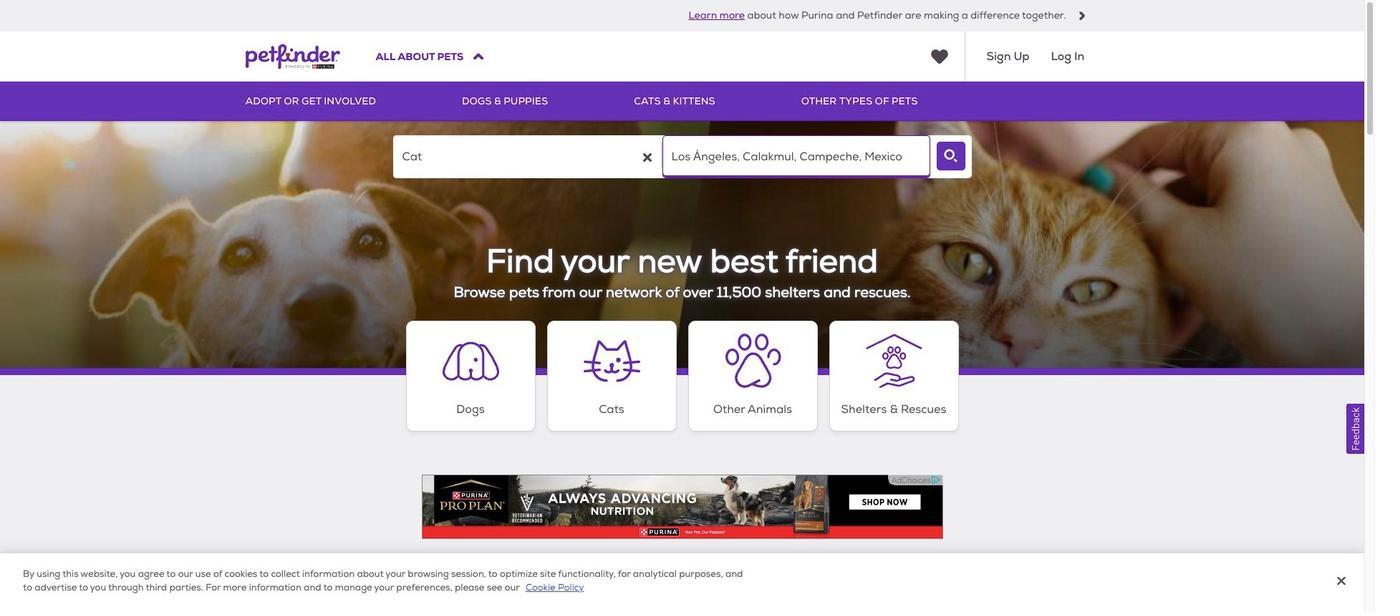Task type: vqa. For each thing, say whether or not it's contained in the screenshot.
'Privacy' alert dialog on the bottom
yes



Task type: locate. For each thing, give the bounding box(es) containing it.
Enter City, State, or ZIP text field
[[662, 135, 930, 178]]

9c2b2 image
[[1078, 11, 1086, 20]]

advertisement element
[[422, 475, 943, 539]]

primary element
[[245, 82, 1119, 121]]

petfinder logo image
[[245, 32, 340, 82]]



Task type: describe. For each thing, give the bounding box(es) containing it.
privacy alert dialog
[[0, 554, 1365, 612]]

Search Terrier, Kitten, etc. text field
[[393, 135, 661, 178]]



